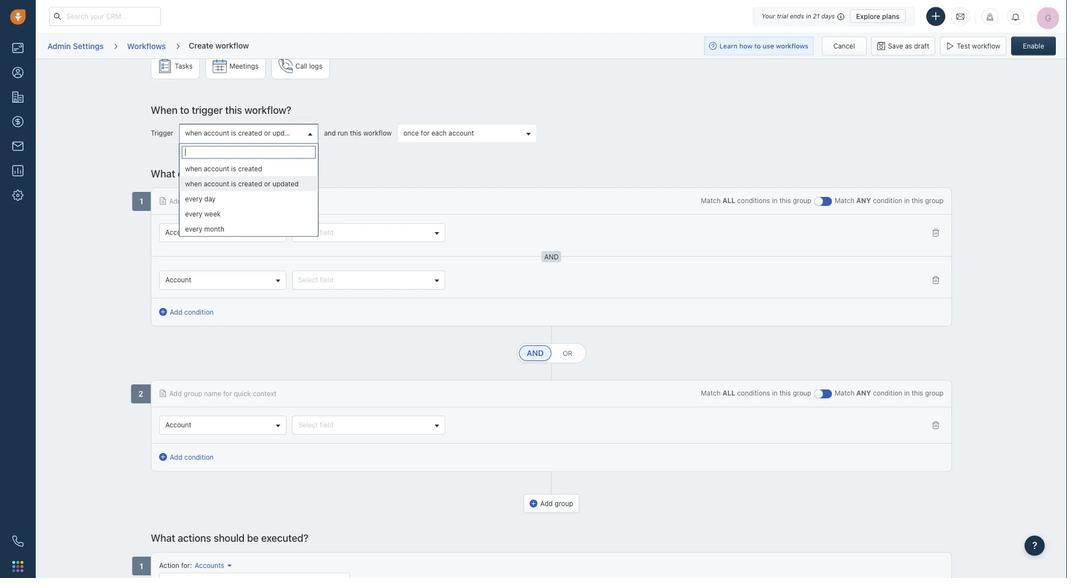 Task type: vqa. For each thing, say whether or not it's contained in the screenshot.
Link
no



Task type: locate. For each thing, give the bounding box(es) containing it.
0 vertical spatial conditions
[[178, 168, 226, 180]]

1 quick from the top
[[234, 198, 251, 205]]

1 name from the top
[[204, 198, 221, 205]]

2 when from the top
[[185, 165, 202, 173]]

1 vertical spatial all
[[723, 390, 736, 398]]

1 select from the top
[[298, 229, 318, 237]]

when for when account is created or updated dropdown button
[[185, 130, 202, 137]]

workflows
[[127, 41, 166, 50]]

context
[[253, 198, 277, 205], [253, 390, 277, 398]]

0 vertical spatial any
[[857, 197, 872, 205]]

0 vertical spatial context
[[253, 198, 277, 205]]

any
[[857, 197, 872, 205], [857, 390, 872, 398]]

0 vertical spatial match any condition in this group
[[835, 197, 944, 205]]

account for first account button
[[165, 229, 191, 237]]

name for third account button from the top
[[204, 390, 221, 398]]

0 vertical spatial should
[[228, 168, 259, 180]]

workflows link
[[127, 37, 166, 55]]

1 context from the top
[[253, 198, 277, 205]]

created down when account is created option
[[238, 180, 262, 188]]

0 vertical spatial what
[[151, 168, 175, 180]]

1 vertical spatial quick
[[234, 390, 251, 398]]

explore plans
[[857, 12, 900, 20]]

0 vertical spatial select field button
[[292, 224, 446, 243]]

call
[[296, 63, 307, 70]]

what actions should be executed?
[[151, 533, 309, 545]]

workflow right test
[[973, 42, 1001, 50]]

once
[[404, 130, 419, 137]]

2 vertical spatial select field
[[298, 422, 334, 430]]

created up the when account is created or updated option
[[238, 165, 262, 173]]

workflow
[[216, 41, 249, 50], [973, 42, 1001, 50], [364, 130, 392, 137]]

0 vertical spatial or
[[264, 130, 271, 137]]

2 select from the top
[[298, 277, 318, 284]]

all
[[723, 197, 736, 205], [723, 390, 736, 398]]

every week
[[185, 210, 221, 218]]

all for first account button
[[723, 197, 736, 205]]

1 vertical spatial when
[[185, 165, 202, 173]]

select for third account button from the top
[[298, 422, 318, 430]]

1 vertical spatial add condition link
[[159, 453, 214, 463]]

1 vertical spatial add group name for quick context
[[169, 390, 277, 398]]

or
[[264, 130, 271, 137], [264, 180, 271, 188], [563, 350, 573, 358]]

add condition
[[170, 309, 214, 317], [170, 454, 214, 462]]

0 horizontal spatial workflow
[[216, 41, 249, 50]]

3 field from the top
[[320, 422, 334, 430]]

be left 'met?'
[[262, 168, 273, 180]]

every inside "option"
[[185, 195, 202, 203]]

account inside dropdown button
[[204, 130, 229, 137]]

2 horizontal spatial workflow
[[973, 42, 1001, 50]]

should for conditions
[[228, 168, 259, 180]]

account button
[[159, 224, 287, 243], [159, 271, 287, 290], [159, 417, 287, 436]]

2 vertical spatial when
[[185, 180, 202, 188]]

0 vertical spatial add condition link
[[159, 308, 214, 318]]

2 match all conditions in this group from the top
[[701, 390, 812, 398]]

1 horizontal spatial be
[[262, 168, 273, 180]]

save as draft
[[888, 42, 930, 50]]

2 all from the top
[[723, 390, 736, 398]]

2 vertical spatial account button
[[159, 417, 287, 436]]

what down 'trigger'
[[151, 168, 175, 180]]

0 vertical spatial is
[[231, 130, 236, 137]]

when to trigger this workflow?
[[151, 104, 292, 116]]

0 vertical spatial match all conditions in this group
[[701, 197, 812, 205]]

1 when account is created or updated from the top
[[185, 130, 299, 137]]

is inside option
[[231, 165, 236, 173]]

account
[[165, 229, 191, 237], [165, 277, 191, 284], [165, 422, 191, 430]]

2 context from the top
[[253, 390, 277, 398]]

1 vertical spatial field
[[320, 277, 334, 284]]

should up accounts button in the bottom left of the page
[[214, 533, 245, 545]]

match
[[701, 197, 721, 205], [835, 197, 855, 205], [701, 390, 721, 398], [835, 390, 855, 398]]

2 name from the top
[[204, 390, 221, 398]]

when inside option
[[185, 165, 202, 173]]

every day
[[185, 195, 216, 203]]

field
[[320, 229, 334, 237], [320, 277, 334, 284], [320, 422, 334, 430]]

3 is from the top
[[231, 180, 236, 188]]

1 vertical spatial conditions
[[738, 197, 771, 205]]

2 is from the top
[[231, 165, 236, 173]]

create
[[189, 41, 213, 50]]

workflow for test workflow
[[973, 42, 1001, 50]]

0 vertical spatial quick
[[234, 198, 251, 205]]

updated down when account is created option
[[273, 180, 299, 188]]

created
[[238, 130, 262, 137], [238, 165, 262, 173], [238, 180, 262, 188]]

2 vertical spatial or
[[563, 350, 573, 358]]

1 field from the top
[[320, 229, 334, 237]]

as
[[905, 42, 913, 50]]

every down the every week
[[185, 225, 202, 233]]

created inside option
[[238, 180, 262, 188]]

0 horizontal spatial be
[[247, 533, 259, 545]]

week
[[204, 210, 221, 218]]

what for what actions should be executed?
[[151, 533, 175, 545]]

2 any from the top
[[857, 390, 872, 398]]

1 vertical spatial match all conditions in this group
[[701, 390, 812, 398]]

1 vertical spatial context
[[253, 390, 277, 398]]

every down the every day
[[185, 210, 202, 218]]

select field button
[[292, 224, 446, 243], [292, 271, 446, 290], [292, 417, 446, 436]]

1 add condition from the top
[[170, 309, 214, 317]]

2 created from the top
[[238, 165, 262, 173]]

what up action
[[151, 533, 175, 545]]

tasks
[[175, 63, 193, 70]]

2 account from the top
[[165, 277, 191, 284]]

2 quick from the top
[[234, 390, 251, 398]]

None search field
[[182, 146, 316, 159]]

match any condition in this group for first account button
[[835, 197, 944, 205]]

when inside option
[[185, 180, 202, 188]]

1 when from the top
[[185, 130, 202, 137]]

list box containing when account is created
[[180, 161, 318, 237]]

1 vertical spatial be
[[247, 533, 259, 545]]

when inside dropdown button
[[185, 130, 202, 137]]

2 add condition link from the top
[[159, 453, 214, 463]]

name
[[204, 198, 221, 205], [204, 390, 221, 398]]

is inside dropdown button
[[231, 130, 236, 137]]

tasks button
[[151, 53, 200, 80]]

once for each account
[[404, 130, 474, 137]]

2 vertical spatial every
[[185, 225, 202, 233]]

2 vertical spatial is
[[231, 180, 236, 188]]

when account is created or updated down when to trigger this workflow? in the top left of the page
[[185, 130, 299, 137]]

account inside option
[[204, 180, 229, 188]]

every week option
[[180, 206, 318, 222]]

0 vertical spatial field
[[320, 229, 334, 237]]

every inside option
[[185, 225, 202, 233]]

add group name for quick context
[[169, 198, 277, 205], [169, 390, 277, 398]]

Search your CRM... text field
[[49, 7, 161, 26]]

settings
[[73, 41, 104, 50]]

every left day
[[185, 195, 202, 203]]

select field
[[298, 229, 334, 237], [298, 277, 334, 284], [298, 422, 334, 430]]

field for first account button
[[320, 229, 334, 237]]

match all conditions in this group
[[701, 197, 812, 205], [701, 390, 812, 398]]

and link
[[519, 346, 552, 362], [519, 346, 552, 362]]

1 vertical spatial match any condition in this group
[[835, 390, 944, 398]]

1 what from the top
[[151, 168, 175, 180]]

0 vertical spatial every
[[185, 195, 202, 203]]

every
[[185, 195, 202, 203], [185, 210, 202, 218], [185, 225, 202, 233]]

1 updated from the top
[[273, 130, 299, 137]]

cancel
[[834, 42, 855, 50]]

0 vertical spatial add group name for quick context
[[169, 198, 277, 205]]

account for third account button from the top
[[165, 422, 191, 430]]

2 what from the top
[[151, 533, 175, 545]]

1 vertical spatial what
[[151, 533, 175, 545]]

this
[[225, 104, 242, 116], [350, 130, 362, 137], [780, 197, 791, 205], [912, 197, 924, 205], [780, 390, 791, 398], [912, 390, 924, 398]]

0 vertical spatial updated
[[273, 130, 299, 137]]

admin
[[47, 41, 71, 50]]

1 add condition link from the top
[[159, 308, 214, 318]]

1 all from the top
[[723, 197, 736, 205]]

add condition for 1st the add condition link from the bottom
[[170, 454, 214, 462]]

select field button for 2nd account button from the bottom
[[292, 271, 446, 290]]

match any condition in this group
[[835, 197, 944, 205], [835, 390, 944, 398]]

workflow up meetings button
[[216, 41, 249, 50]]

when account is created or updated
[[185, 130, 299, 137], [185, 180, 299, 188]]

save as draft button
[[872, 37, 936, 56]]

add condition link
[[159, 308, 214, 318], [159, 453, 214, 463]]

updated
[[273, 130, 299, 137], [273, 180, 299, 188]]

1 vertical spatial select field button
[[292, 271, 446, 290]]

select
[[298, 229, 318, 237], [298, 277, 318, 284], [298, 422, 318, 430]]

every inside option
[[185, 210, 202, 218]]

and run this workflow
[[324, 130, 392, 137]]

workflow inside test workflow button
[[973, 42, 1001, 50]]

3 select field from the top
[[298, 422, 334, 430]]

your trial ends in 21 days
[[762, 13, 835, 20]]

select field button for first account button
[[292, 224, 446, 243]]

account
[[204, 130, 229, 137], [449, 130, 474, 137], [204, 165, 229, 173], [204, 180, 229, 188]]

3 account from the top
[[165, 422, 191, 430]]

to
[[180, 104, 189, 116]]

when account is created or updated inside when account is created or updated dropdown button
[[185, 130, 299, 137]]

1 horizontal spatial workflow
[[364, 130, 392, 137]]

2 vertical spatial field
[[320, 422, 334, 430]]

1 account from the top
[[165, 229, 191, 237]]

when account is created or updated inside the when account is created or updated option
[[185, 180, 299, 188]]

add inside add group 'button'
[[541, 500, 553, 508]]

for inside button
[[421, 130, 430, 137]]

2 when account is created or updated from the top
[[185, 180, 299, 188]]

1 select field from the top
[[298, 229, 334, 237]]

2 updated from the top
[[273, 180, 299, 188]]

be
[[262, 168, 273, 180], [247, 533, 259, 545]]

3 every from the top
[[185, 225, 202, 233]]

0 vertical spatial when
[[185, 130, 202, 137]]

0 vertical spatial select field
[[298, 229, 334, 237]]

actions
[[178, 533, 211, 545]]

2 vertical spatial created
[[238, 180, 262, 188]]

0 vertical spatial name
[[204, 198, 221, 205]]

3 created from the top
[[238, 180, 262, 188]]

conditions for third account button from the top
[[738, 390, 771, 398]]

1 vertical spatial account button
[[159, 271, 287, 290]]

1 vertical spatial updated
[[273, 180, 299, 188]]

0 vertical spatial account
[[165, 229, 191, 237]]

is down when to trigger this workflow? in the top left of the page
[[231, 130, 236, 137]]

list box
[[180, 161, 318, 237]]

:
[[190, 562, 192, 570]]

0 vertical spatial add condition
[[170, 309, 214, 317]]

be left executed?
[[247, 533, 259, 545]]

updated inside dropdown button
[[273, 130, 299, 137]]

or inside dropdown button
[[264, 130, 271, 137]]

2 every from the top
[[185, 210, 202, 218]]

1 created from the top
[[238, 130, 262, 137]]

0 vertical spatial when account is created or updated
[[185, 130, 299, 137]]

meetings button
[[206, 53, 266, 80]]

each
[[432, 130, 447, 137]]

is up the when account is created or updated option
[[231, 165, 236, 173]]

add condition for first the add condition link from the top
[[170, 309, 214, 317]]

be for executed?
[[247, 533, 259, 545]]

any for third account button from the top
[[857, 390, 872, 398]]

select for 2nd account button from the bottom
[[298, 277, 318, 284]]

be for met?
[[262, 168, 273, 180]]

3 select field button from the top
[[292, 417, 446, 436]]

quick
[[234, 198, 251, 205], [234, 390, 251, 398]]

3 select from the top
[[298, 422, 318, 430]]

1 vertical spatial should
[[214, 533, 245, 545]]

updated down 'workflow?'
[[273, 130, 299, 137]]

1 match any condition in this group from the top
[[835, 197, 944, 205]]

2 select field from the top
[[298, 277, 334, 284]]

1 vertical spatial is
[[231, 165, 236, 173]]

group
[[793, 197, 812, 205], [926, 197, 944, 205], [184, 198, 202, 205], [793, 390, 812, 398], [926, 390, 944, 398], [184, 390, 202, 398], [555, 500, 573, 508]]

match all conditions in this group for first account button
[[701, 197, 812, 205]]

1 vertical spatial created
[[238, 165, 262, 173]]

1 vertical spatial or
[[264, 180, 271, 188]]

add group name for quick context for third account button from the top
[[169, 390, 277, 398]]

workflow for create workflow
[[216, 41, 249, 50]]

1 vertical spatial name
[[204, 390, 221, 398]]

conditions
[[178, 168, 226, 180], [738, 197, 771, 205], [738, 390, 771, 398]]

1 any from the top
[[857, 197, 872, 205]]

0 vertical spatial all
[[723, 197, 736, 205]]

0 vertical spatial select
[[298, 229, 318, 237]]

2 add condition from the top
[[170, 454, 214, 462]]

1 vertical spatial every
[[185, 210, 202, 218]]

conditions for first account button
[[738, 197, 771, 205]]

workflow left 'once'
[[364, 130, 392, 137]]

freshworks switcher image
[[12, 562, 23, 573]]

1 every from the top
[[185, 195, 202, 203]]

action
[[159, 562, 179, 570]]

when
[[185, 130, 202, 137], [185, 165, 202, 173], [185, 180, 202, 188]]

1 vertical spatial select
[[298, 277, 318, 284]]

3 when from the top
[[185, 180, 202, 188]]

2 vertical spatial conditions
[[738, 390, 771, 398]]

or link
[[552, 346, 584, 362]]

enable
[[1024, 42, 1045, 50]]

2 match any condition in this group from the top
[[835, 390, 944, 398]]

0 vertical spatial be
[[262, 168, 273, 180]]

account inside button
[[449, 130, 474, 137]]

1 vertical spatial when account is created or updated
[[185, 180, 299, 188]]

meetings
[[230, 63, 259, 70]]

1 vertical spatial add condition
[[170, 454, 214, 462]]

created down 'workflow?'
[[238, 130, 262, 137]]

2 select field button from the top
[[292, 271, 446, 290]]

1 add group name for quick context from the top
[[169, 198, 277, 205]]

should up every day "option"
[[228, 168, 259, 180]]

2 add group name for quick context from the top
[[169, 390, 277, 398]]

month
[[204, 225, 224, 233]]

is down when account is created
[[231, 180, 236, 188]]

2 vertical spatial select
[[298, 422, 318, 430]]

group
[[151, 53, 953, 85]]

condition
[[874, 197, 903, 205], [184, 309, 214, 317], [874, 390, 903, 398], [184, 454, 214, 462]]

0 vertical spatial account button
[[159, 224, 287, 243]]

1 vertical spatial any
[[857, 390, 872, 398]]

logs
[[309, 63, 323, 70]]

for
[[421, 130, 430, 137], [223, 198, 232, 205], [223, 390, 232, 398], [181, 562, 190, 570]]

is
[[231, 130, 236, 137], [231, 165, 236, 173], [231, 180, 236, 188]]

2 vertical spatial account
[[165, 422, 191, 430]]

1 is from the top
[[231, 130, 236, 137]]

2 vertical spatial select field button
[[292, 417, 446, 436]]

add
[[169, 198, 182, 205], [170, 309, 182, 317], [169, 390, 182, 398], [170, 454, 182, 462], [541, 500, 553, 508]]

1 vertical spatial select field
[[298, 277, 334, 284]]

select field button for third account button from the top
[[292, 417, 446, 436]]

match all conditions in this group for third account button from the top
[[701, 390, 812, 398]]

created inside option
[[238, 165, 262, 173]]

1 select field button from the top
[[292, 224, 446, 243]]

1 match all conditions in this group from the top
[[701, 197, 812, 205]]

run
[[338, 130, 348, 137]]

any for first account button
[[857, 197, 872, 205]]

2 field from the top
[[320, 277, 334, 284]]

every for every day
[[185, 195, 202, 203]]

and
[[324, 130, 336, 137], [527, 349, 544, 358], [528, 350, 543, 358]]

0 vertical spatial created
[[238, 130, 262, 137]]

group containing tasks
[[151, 53, 953, 85]]

when account is created or updated down when account is created option
[[185, 180, 299, 188]]

1 vertical spatial account
[[165, 277, 191, 284]]



Task type: describe. For each thing, give the bounding box(es) containing it.
add group
[[541, 500, 573, 508]]

match any condition in this group for third account button from the top
[[835, 390, 944, 398]]

what for what conditions should be met?
[[151, 168, 175, 180]]

when account is created or updated option
[[180, 176, 318, 191]]

create workflow
[[189, 41, 249, 50]]

every for every week
[[185, 210, 202, 218]]

quick for third account button from the top
[[234, 390, 251, 398]]

is inside option
[[231, 180, 236, 188]]

test
[[957, 42, 971, 50]]

what conditions should be met?
[[151, 168, 299, 180]]

3 account button from the top
[[159, 417, 287, 436]]

admin settings
[[47, 41, 104, 50]]

days
[[822, 13, 835, 20]]

account for 2nd account button from the bottom
[[165, 277, 191, 284]]

plans
[[883, 12, 900, 20]]

select field for third account button from the top
[[298, 422, 334, 430]]

add group button
[[524, 495, 580, 514]]

or inside option
[[264, 180, 271, 188]]

accounts
[[195, 562, 224, 570]]

trigger
[[192, 104, 223, 116]]

day
[[204, 195, 216, 203]]

context for first account button
[[253, 198, 277, 205]]

select field for first account button
[[298, 229, 334, 237]]

created inside dropdown button
[[238, 130, 262, 137]]

name for first account button
[[204, 198, 221, 205]]

executed?
[[261, 533, 309, 545]]

every for every month
[[185, 225, 202, 233]]

select for first account button
[[298, 229, 318, 237]]

met?
[[276, 168, 299, 180]]

updated inside option
[[273, 180, 299, 188]]

phone image
[[12, 536, 23, 548]]

action for :
[[159, 562, 192, 570]]

when
[[151, 104, 178, 116]]

your
[[762, 13, 776, 20]]

cancel button
[[822, 37, 867, 56]]

explore plans link
[[850, 9, 906, 23]]

when account is created or updated button
[[179, 124, 319, 143]]

test workflow
[[957, 42, 1001, 50]]

21
[[813, 13, 820, 20]]

add group name for quick context for first account button
[[169, 198, 277, 205]]

is for list box containing when account is created
[[231, 165, 236, 173]]

test workflow button
[[941, 37, 1007, 56]]

workflow?
[[245, 104, 292, 116]]

when account is created option
[[180, 161, 318, 176]]

select field for 2nd account button from the bottom
[[298, 277, 334, 284]]

trigger
[[151, 130, 173, 137]]

every day option
[[180, 191, 318, 206]]

field for third account button from the top
[[320, 422, 334, 430]]

context for third account button from the top
[[253, 390, 277, 398]]

once for each account button
[[398, 124, 537, 143]]

account inside option
[[204, 165, 229, 173]]

every month option
[[180, 222, 318, 237]]

field for 2nd account button from the bottom
[[320, 277, 334, 284]]

call logs button
[[272, 53, 330, 80]]

email image
[[957, 12, 965, 21]]

enable button
[[1012, 37, 1057, 56]]

all for third account button from the top
[[723, 390, 736, 398]]

1 account button from the top
[[159, 224, 287, 243]]

every month
[[185, 225, 224, 233]]

created for when account is created option
[[238, 165, 262, 173]]

when account is created
[[185, 165, 262, 173]]

should for actions
[[214, 533, 245, 545]]

ends
[[790, 13, 805, 20]]

draft
[[915, 42, 930, 50]]

explore
[[857, 12, 881, 20]]

group inside 'button'
[[555, 500, 573, 508]]

accounts button
[[192, 561, 232, 571]]

quick for first account button
[[234, 198, 251, 205]]

when for list box containing when account is created
[[185, 165, 202, 173]]

save
[[888, 42, 904, 50]]

call logs
[[296, 63, 323, 70]]

phone element
[[7, 531, 29, 553]]

created for the when account is created or updated option
[[238, 180, 262, 188]]

admin settings link
[[47, 37, 104, 55]]

2 account button from the top
[[159, 271, 287, 290]]

is for when account is created or updated dropdown button
[[231, 130, 236, 137]]

trial
[[777, 13, 789, 20]]



